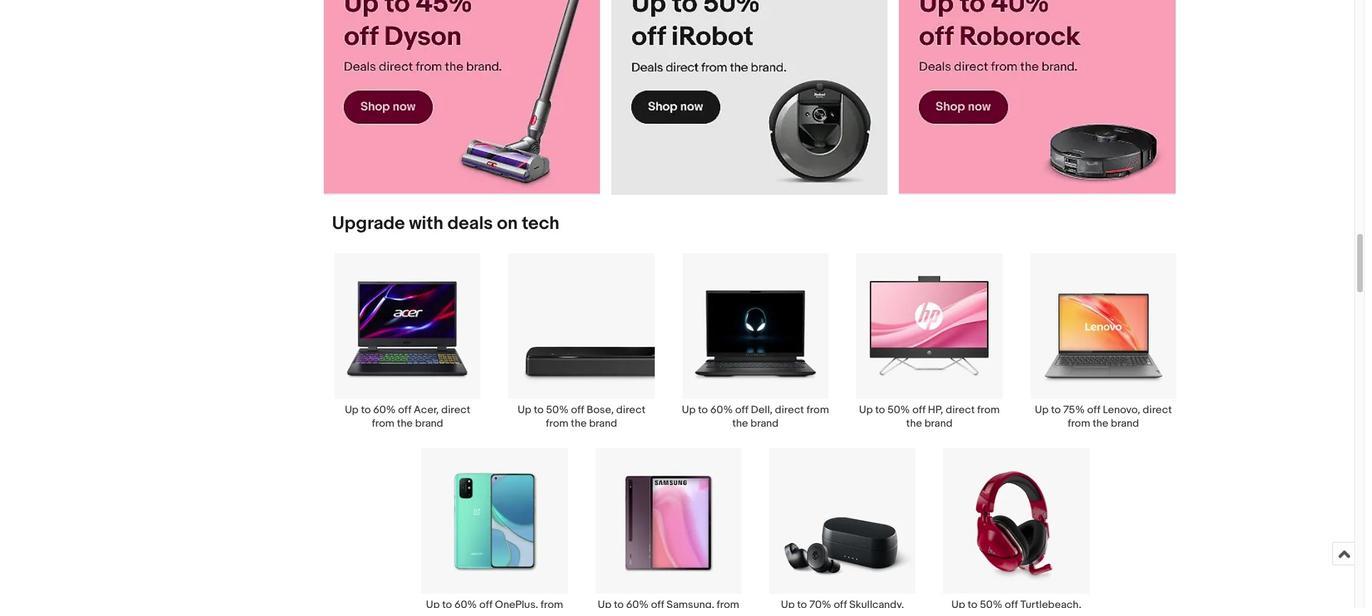 Task type: describe. For each thing, give the bounding box(es) containing it.
the head of a dyson cyclone v10 animal cordless vacuum against a pink background. image
[[323, 0, 600, 193]]

brand for bose,
[[589, 417, 617, 430]]

none text field the head of a dyson cyclone v10 animal cordless vacuum against a pink background.
[[323, 0, 600, 194]]

direct for hp,
[[946, 403, 975, 417]]

up to 50% off hp, direct from the brand link
[[842, 252, 1016, 430]]

the for acer,
[[397, 417, 413, 430]]

the for dell,
[[732, 417, 748, 430]]

up for up to 75% off lenovo, direct from the brand
[[1035, 403, 1049, 417]]

brand for dell,
[[751, 417, 779, 430]]

dell,
[[751, 403, 773, 417]]

none text field the roborock s7 maxv robot vacuum and sonic mop against a pink background.
[[899, 0, 1176, 194]]

direct for bose,
[[616, 403, 645, 417]]

direct for acer,
[[441, 403, 470, 417]]

with
[[409, 212, 443, 235]]

up for up to 60% off dell, direct from the brand
[[682, 403, 696, 417]]

off for acer,
[[398, 403, 411, 417]]

60% for acer,
[[373, 403, 396, 417]]

hp,
[[928, 403, 943, 417]]

50% for bose,
[[546, 403, 569, 417]]

up to 60% off acer, direct from the brand
[[345, 403, 470, 430]]

up to 75% off lenovo, direct from the brand link
[[1016, 252, 1190, 430]]

50% for hp,
[[887, 403, 910, 417]]

from for up to 50% off bose, direct from the brand
[[546, 417, 568, 430]]

direct for dell,
[[775, 403, 804, 417]]

acer,
[[414, 403, 439, 417]]

60% for dell,
[[710, 403, 733, 417]]

brand for lenovo,
[[1111, 417, 1139, 430]]

from for up to 60% off acer, direct from the brand
[[372, 417, 395, 430]]

up for up to 50% off bose, direct from the brand
[[518, 403, 531, 417]]

lenovo,
[[1103, 403, 1140, 417]]

up to 50% off bose, direct from the brand
[[518, 403, 645, 430]]

off for bose,
[[571, 403, 584, 417]]

on
[[497, 212, 518, 235]]

from for up to 60% off dell, direct from the brand
[[807, 403, 829, 417]]

from for up to 50% off hp, direct from the brand
[[977, 403, 1000, 417]]

upgrade with deals on tech
[[332, 212, 559, 235]]

to for up to 50% off hp, direct from the brand
[[875, 403, 885, 417]]



Task type: locate. For each thing, give the bounding box(es) containing it.
from left lenovo,
[[1068, 417, 1090, 430]]

brand inside up to 50% off hp, direct from the brand
[[924, 417, 953, 430]]

to inside up to 60% off acer, direct from the brand
[[361, 403, 371, 417]]

to left the dell,
[[698, 403, 708, 417]]

1 up from the left
[[345, 403, 359, 417]]

off
[[398, 403, 411, 417], [571, 403, 584, 417], [735, 403, 748, 417], [912, 403, 926, 417], [1087, 403, 1100, 417]]

up to 60% off dell, direct from the brand
[[682, 403, 829, 430]]

from inside up to 50% off bose, direct from the brand
[[546, 417, 568, 430]]

up inside up to 60% off dell, direct from the brand
[[682, 403, 696, 417]]

5 brand from the left
[[1111, 417, 1139, 430]]

direct inside up to 50% off bose, direct from the brand
[[616, 403, 645, 417]]

the inside up to 60% off acer, direct from the brand
[[397, 417, 413, 430]]

brand inside up to 60% off acer, direct from the brand
[[415, 417, 443, 430]]

list containing up to 60% off acer, direct from the brand
[[315, 252, 1196, 609]]

off left hp,
[[912, 403, 926, 417]]

off left the dell,
[[735, 403, 748, 417]]

from left acer,
[[372, 417, 395, 430]]

brand for acer,
[[415, 417, 443, 430]]

brand for hp,
[[924, 417, 953, 430]]

4 to from the left
[[875, 403, 885, 417]]

to inside up to 50% off hp, direct from the brand
[[875, 403, 885, 417]]

1 none text field from the left
[[323, 0, 600, 194]]

1 50% from the left
[[546, 403, 569, 417]]

from right hp,
[[977, 403, 1000, 417]]

up for up to 60% off acer, direct from the brand
[[345, 403, 359, 417]]

up to 60% off dell, direct from the brand link
[[669, 252, 842, 430]]

off for lenovo,
[[1087, 403, 1100, 417]]

3 direct from the left
[[775, 403, 804, 417]]

to for up to 50% off bose, direct from the brand
[[534, 403, 544, 417]]

up to 60% off acer, direct from the brand link
[[321, 252, 495, 430]]

off left bose,
[[571, 403, 584, 417]]

direct right lenovo,
[[1143, 403, 1172, 417]]

4 the from the left
[[906, 417, 922, 430]]

off inside up to 60% off dell, direct from the brand
[[735, 403, 748, 417]]

None text field
[[611, 0, 888, 194]]

50%
[[546, 403, 569, 417], [887, 403, 910, 417]]

bose,
[[587, 403, 614, 417]]

2 direct from the left
[[616, 403, 645, 417]]

from left bose,
[[546, 417, 568, 430]]

to inside up to 60% off dell, direct from the brand
[[698, 403, 708, 417]]

1 60% from the left
[[373, 403, 396, 417]]

up to 50% off hp, direct from the brand
[[859, 403, 1000, 430]]

None text field
[[323, 0, 600, 194], [899, 0, 1176, 194]]

60%
[[373, 403, 396, 417], [710, 403, 733, 417]]

the inside up to 50% off hp, direct from the brand
[[906, 417, 922, 430]]

3 up from the left
[[682, 403, 696, 417]]

5 to from the left
[[1051, 403, 1061, 417]]

1 direct from the left
[[441, 403, 470, 417]]

up to 75% off lenovo, direct from the brand
[[1035, 403, 1172, 430]]

deals
[[447, 212, 493, 235]]

from
[[807, 403, 829, 417], [977, 403, 1000, 417], [372, 417, 395, 430], [546, 417, 568, 430], [1068, 417, 1090, 430]]

3 to from the left
[[698, 403, 708, 417]]

direct inside the up to 75% off lenovo, direct from the brand
[[1143, 403, 1172, 417]]

the
[[397, 417, 413, 430], [571, 417, 587, 430], [732, 417, 748, 430], [906, 417, 922, 430], [1093, 417, 1109, 430]]

the inside up to 50% off bose, direct from the brand
[[571, 417, 587, 430]]

off inside up to 60% off acer, direct from the brand
[[398, 403, 411, 417]]

off for hp,
[[912, 403, 926, 417]]

4 direct from the left
[[946, 403, 975, 417]]

2 the from the left
[[571, 417, 587, 430]]

60% left the dell,
[[710, 403, 733, 417]]

up for up to 50% off hp, direct from the brand
[[859, 403, 873, 417]]

from inside up to 60% off acer, direct from the brand
[[372, 417, 395, 430]]

the for bose,
[[571, 417, 587, 430]]

the inside up to 60% off dell, direct from the brand
[[732, 417, 748, 430]]

off inside up to 50% off bose, direct from the brand
[[571, 403, 584, 417]]

to left hp,
[[875, 403, 885, 417]]

off left acer,
[[398, 403, 411, 417]]

to inside the up to 75% off lenovo, direct from the brand
[[1051, 403, 1061, 417]]

direct right hp,
[[946, 403, 975, 417]]

5 off from the left
[[1087, 403, 1100, 417]]

50% left bose,
[[546, 403, 569, 417]]

to left bose,
[[534, 403, 544, 417]]

5 the from the left
[[1093, 417, 1109, 430]]

4 off from the left
[[912, 403, 926, 417]]

to left '75%' at the bottom
[[1051, 403, 1061, 417]]

direct right bose,
[[616, 403, 645, 417]]

2 50% from the left
[[887, 403, 910, 417]]

1 the from the left
[[397, 417, 413, 430]]

75%
[[1063, 403, 1085, 417]]

brand inside the up to 75% off lenovo, direct from the brand
[[1111, 417, 1139, 430]]

brand inside up to 60% off dell, direct from the brand
[[751, 417, 779, 430]]

up to 50% off bose, direct from the brand link
[[495, 252, 669, 430]]

from inside the up to 75% off lenovo, direct from the brand
[[1068, 417, 1090, 430]]

1 horizontal spatial 50%
[[887, 403, 910, 417]]

0 horizontal spatial 60%
[[373, 403, 396, 417]]

from right the dell,
[[807, 403, 829, 417]]

direct inside up to 50% off hp, direct from the brand
[[946, 403, 975, 417]]

2 to from the left
[[534, 403, 544, 417]]

1 brand from the left
[[415, 417, 443, 430]]

the irobot roomba i7 robotic vacuum cleaner against a gray background. image
[[611, 0, 888, 193]]

to for up to 60% off dell, direct from the brand
[[698, 403, 708, 417]]

brand
[[415, 417, 443, 430], [589, 417, 617, 430], [751, 417, 779, 430], [924, 417, 953, 430], [1111, 417, 1139, 430]]

direct right the dell,
[[775, 403, 804, 417]]

2 off from the left
[[571, 403, 584, 417]]

2 60% from the left
[[710, 403, 733, 417]]

3 brand from the left
[[751, 417, 779, 430]]

1 to from the left
[[361, 403, 371, 417]]

off inside up to 50% off hp, direct from the brand
[[912, 403, 926, 417]]

1 horizontal spatial none text field
[[899, 0, 1176, 194]]

brand inside up to 50% off bose, direct from the brand
[[589, 417, 617, 430]]

up inside up to 50% off bose, direct from the brand
[[518, 403, 531, 417]]

5 up from the left
[[1035, 403, 1049, 417]]

4 brand from the left
[[924, 417, 953, 430]]

4 up from the left
[[859, 403, 873, 417]]

direct right acer,
[[441, 403, 470, 417]]

50% inside up to 50% off hp, direct from the brand
[[887, 403, 910, 417]]

to for up to 75% off lenovo, direct from the brand
[[1051, 403, 1061, 417]]

from inside up to 60% off dell, direct from the brand
[[807, 403, 829, 417]]

up inside the up to 75% off lenovo, direct from the brand
[[1035, 403, 1049, 417]]

1 horizontal spatial 60%
[[710, 403, 733, 417]]

50% inside up to 50% off bose, direct from the brand
[[546, 403, 569, 417]]

5 direct from the left
[[1143, 403, 1172, 417]]

60% left acer,
[[373, 403, 396, 417]]

to left acer,
[[361, 403, 371, 417]]

to inside up to 50% off bose, direct from the brand
[[534, 403, 544, 417]]

60% inside up to 60% off acer, direct from the brand
[[373, 403, 396, 417]]

up inside up to 50% off hp, direct from the brand
[[859, 403, 873, 417]]

1 off from the left
[[398, 403, 411, 417]]

3 off from the left
[[735, 403, 748, 417]]

up inside up to 60% off acer, direct from the brand
[[345, 403, 359, 417]]

0 horizontal spatial none text field
[[323, 0, 600, 194]]

direct for lenovo,
[[1143, 403, 1172, 417]]

off for dell,
[[735, 403, 748, 417]]

2 none text field from the left
[[899, 0, 1176, 194]]

50% left hp,
[[887, 403, 910, 417]]

60% inside up to 60% off dell, direct from the brand
[[710, 403, 733, 417]]

off right '75%' at the bottom
[[1087, 403, 1100, 417]]

the for lenovo,
[[1093, 417, 1109, 430]]

from for up to 75% off lenovo, direct from the brand
[[1068, 417, 1090, 430]]

up
[[345, 403, 359, 417], [518, 403, 531, 417], [682, 403, 696, 417], [859, 403, 873, 417], [1035, 403, 1049, 417]]

direct
[[441, 403, 470, 417], [616, 403, 645, 417], [775, 403, 804, 417], [946, 403, 975, 417], [1143, 403, 1172, 417]]

2 brand from the left
[[589, 417, 617, 430]]

2 up from the left
[[518, 403, 531, 417]]

the roborock s7 maxv robot vacuum and sonic mop against a pink background. image
[[899, 0, 1176, 193]]

3 the from the left
[[732, 417, 748, 430]]

0 horizontal spatial 50%
[[546, 403, 569, 417]]

direct inside up to 60% off dell, direct from the brand
[[775, 403, 804, 417]]

to
[[361, 403, 371, 417], [534, 403, 544, 417], [698, 403, 708, 417], [875, 403, 885, 417], [1051, 403, 1061, 417]]

from inside up to 50% off hp, direct from the brand
[[977, 403, 1000, 417]]

the for hp,
[[906, 417, 922, 430]]

upgrade
[[332, 212, 405, 235]]

direct inside up to 60% off acer, direct from the brand
[[441, 403, 470, 417]]

to for up to 60% off acer, direct from the brand
[[361, 403, 371, 417]]

tech
[[522, 212, 559, 235]]

the inside the up to 75% off lenovo, direct from the brand
[[1093, 417, 1109, 430]]

off inside the up to 75% off lenovo, direct from the brand
[[1087, 403, 1100, 417]]

list
[[315, 252, 1196, 609]]



Task type: vqa. For each thing, say whether or not it's contained in the screenshot.
the bottom Dyson
no



